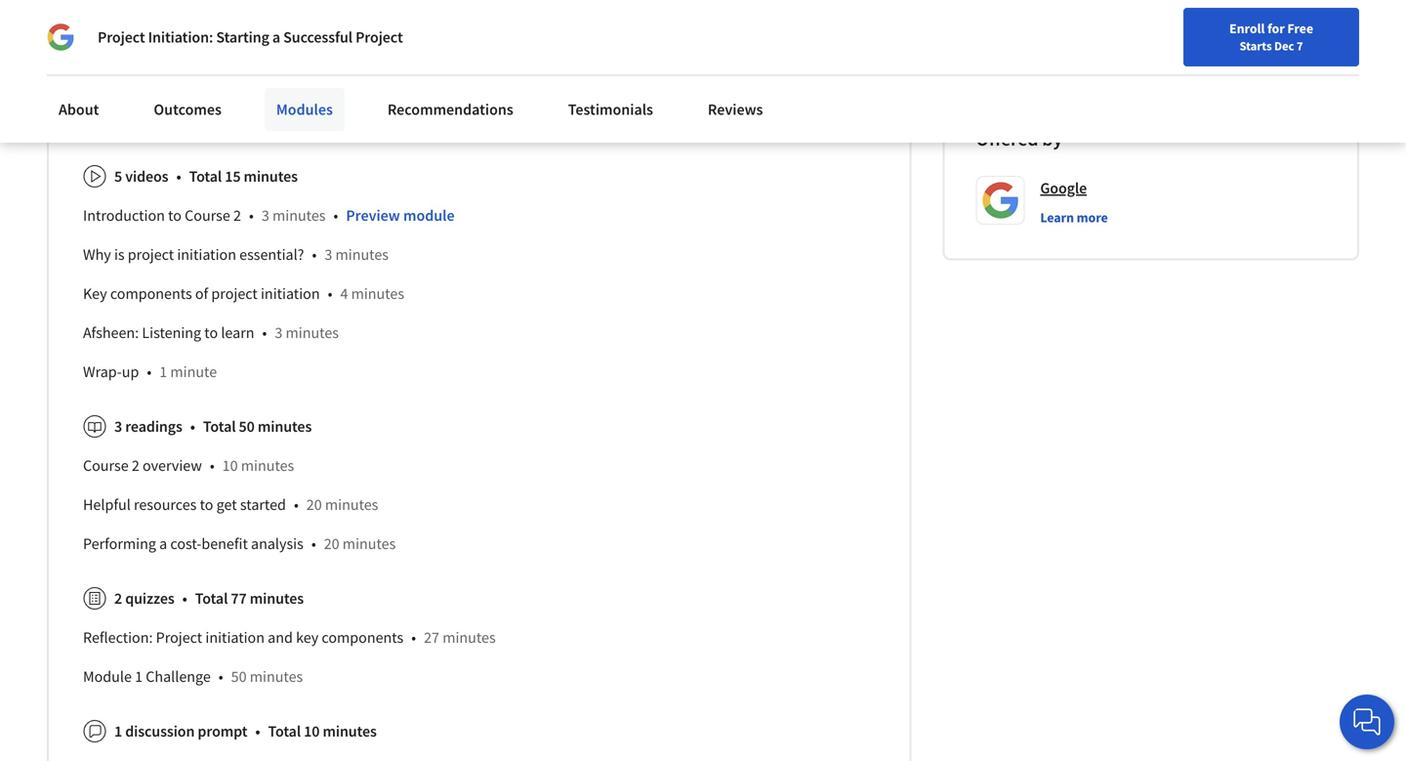 Task type: describe. For each thing, give the bounding box(es) containing it.
starts
[[1240, 38, 1273, 54]]

testimonials
[[568, 100, 654, 119]]

discussion inside 'hide info about module content' region
[[125, 722, 195, 741]]

helpful
[[83, 495, 131, 515]]

benefit
[[202, 534, 248, 554]]

key
[[296, 628, 319, 648]]

3 down starting on the left
[[230, 65, 238, 85]]

• up course 2 overview • 10 minutes
[[190, 417, 195, 436]]

reflection: project initiation and key components • 27 minutes
[[83, 628, 496, 648]]

• left 15
[[176, 167, 181, 186]]

starting
[[216, 27, 269, 47]]

recommendations
[[388, 100, 514, 119]]

0 horizontal spatial project
[[128, 245, 174, 265]]

what's included
[[83, 26, 189, 46]]

dec
[[1275, 38, 1295, 54]]

1 vertical spatial initiation
[[261, 284, 320, 304]]

1 left minute
[[159, 362, 167, 382]]

hide info about module content region
[[83, 149, 876, 761]]

modules link
[[265, 88, 345, 131]]

google image
[[47, 23, 74, 51]]

videos inside 'hide info about module content' region
[[125, 167, 169, 186]]

why is project initiation essential? • 3 minutes
[[83, 245, 389, 265]]

• left 4
[[328, 284, 333, 304]]

• right the courses
[[1114, 54, 1119, 75]]

recommendations link
[[376, 88, 525, 131]]

offered by
[[976, 127, 1063, 151]]

project initiation: starting a successful project
[[98, 27, 403, 47]]

1 5 videos from the top
[[114, 65, 168, 85]]

google for google
[[1041, 179, 1088, 198]]

20 for performing a cost-benefit analysis
[[324, 534, 340, 554]]

get
[[217, 495, 237, 515]]

reflection:
[[83, 628, 153, 648]]

• right 'analysis'
[[312, 534, 316, 554]]

learn more button
[[1041, 208, 1109, 227]]

1 left "plugin"
[[676, 65, 684, 85]]

3 readings inside 'hide info about module content' region
[[114, 417, 183, 436]]

hide info about module content
[[106, 111, 294, 129]]

preview
[[346, 206, 400, 225]]

module inside region
[[403, 206, 455, 225]]

up
[[122, 362, 139, 382]]

1 vertical spatial 10
[[304, 722, 320, 741]]

essential?
[[240, 245, 304, 265]]

preview module link
[[346, 206, 455, 225]]

performing
[[83, 534, 156, 554]]

enroll
[[1230, 20, 1266, 37]]

• total 77 minutes
[[182, 589, 304, 608]]

afsheen: listening to learn • 3 minutes
[[83, 323, 339, 343]]

outcomes link
[[142, 88, 233, 131]]

info about module content element
[[75, 94, 876, 761]]

analysis
[[251, 534, 304, 554]]

323
[[1037, 56, 1057, 73]]

1 vertical spatial course
[[83, 456, 129, 476]]

0 vertical spatial to
[[168, 206, 182, 225]]

wrap-
[[83, 362, 122, 382]]

module inside dropdown button
[[200, 111, 246, 129]]

• right up
[[147, 362, 152, 382]]

chat with us image
[[1352, 706, 1384, 738]]

• left "77"
[[182, 589, 187, 608]]

3 up essential?
[[262, 206, 269, 225]]

included
[[131, 26, 189, 46]]

3 down up
[[114, 417, 122, 436]]

offered
[[976, 127, 1039, 151]]

successful
[[283, 27, 353, 47]]

8,183,155
[[1127, 56, 1182, 73]]

learners
[[1184, 56, 1231, 73]]

is
[[114, 245, 125, 265]]

module
[[83, 667, 132, 687]]

15
[[225, 167, 241, 186]]

• total 15 minutes
[[176, 167, 298, 186]]

project inside 'hide info about module content' region
[[156, 628, 202, 648]]

introduction to course 2 • 3 minutes • preview module
[[83, 206, 455, 225]]

a inside region
[[159, 534, 167, 554]]

readings inside 'hide info about module content' region
[[125, 417, 183, 436]]

prompt inside 'hide info about module content' region
[[198, 722, 248, 741]]

content
[[248, 111, 294, 129]]

key
[[83, 284, 107, 304]]

1 plugin
[[676, 65, 729, 85]]

of
[[195, 284, 208, 304]]

to for resources
[[200, 495, 213, 515]]

google for google career certificates
[[1037, 12, 1084, 31]]

learn
[[1041, 209, 1075, 226]]

hide info about module content button
[[75, 102, 302, 137]]

info
[[137, 111, 160, 129]]

hide
[[106, 111, 134, 129]]

1 horizontal spatial a
[[272, 27, 280, 47]]

• right essential?
[[312, 245, 317, 265]]

started
[[240, 495, 286, 515]]

5 inside 'hide info about module content' region
[[114, 167, 122, 186]]

1 vertical spatial components
[[322, 628, 404, 648]]

• right challenge
[[219, 667, 223, 687]]

certificates
[[1134, 12, 1209, 31]]

career
[[1087, 12, 1131, 31]]

listening
[[142, 323, 201, 343]]

• total 50 minutes
[[190, 417, 312, 436]]

1 right module
[[135, 667, 143, 687]]



Task type: vqa. For each thing, say whether or not it's contained in the screenshot.
main content
no



Task type: locate. For each thing, give the bounding box(es) containing it.
• right overview at the bottom left
[[210, 456, 215, 476]]

•
[[1114, 54, 1119, 75], [176, 167, 181, 186], [249, 206, 254, 225], [334, 206, 338, 225], [312, 245, 317, 265], [328, 284, 333, 304], [262, 323, 267, 343], [147, 362, 152, 382], [190, 417, 195, 436], [210, 456, 215, 476], [294, 495, 299, 515], [312, 534, 316, 554], [182, 589, 187, 608], [412, 628, 416, 648], [219, 667, 223, 687], [255, 722, 260, 741]]

1 down module
[[114, 722, 122, 741]]

initiation down "77"
[[206, 628, 265, 648]]

1 vertical spatial 20
[[324, 534, 340, 554]]

initiation up of
[[177, 245, 236, 265]]

0 horizontal spatial 3 readings
[[114, 417, 183, 436]]

total up course 2 overview • 10 minutes
[[203, 417, 236, 436]]

0 vertical spatial 5 videos
[[114, 65, 168, 85]]

discussion up recommendations link
[[493, 65, 561, 85]]

initiation down essential?
[[261, 284, 320, 304]]

2 5 from the top
[[114, 167, 122, 186]]

0 horizontal spatial quizzes
[[125, 589, 175, 608]]

free
[[1288, 20, 1314, 37]]

afsheen:
[[83, 323, 139, 343]]

total left 15
[[189, 167, 222, 186]]

2 5 videos from the top
[[114, 167, 169, 186]]

project
[[98, 27, 145, 47], [356, 27, 403, 47], [156, 628, 202, 648]]

more
[[1077, 209, 1109, 226]]

1 up recommendations link
[[482, 65, 490, 85]]

about
[[163, 111, 198, 129]]

google up 323
[[1037, 12, 1084, 31]]

2 quizzes inside 'hide info about module content' region
[[114, 589, 175, 608]]

• down module 1 challenge • 50 minutes
[[255, 722, 260, 741]]

0 vertical spatial discussion
[[493, 65, 561, 85]]

5 videos up introduction
[[114, 167, 169, 186]]

0 vertical spatial 3 readings
[[230, 65, 297, 85]]

0 horizontal spatial 20
[[307, 495, 322, 515]]

0 horizontal spatial discussion
[[125, 722, 195, 741]]

minute
[[170, 362, 217, 382]]

to left 'learn' on the left top of the page
[[204, 323, 218, 343]]

1 vertical spatial 5 videos
[[114, 167, 169, 186]]

0 vertical spatial quizzes
[[371, 65, 419, 85]]

to right introduction
[[168, 206, 182, 225]]

1 horizontal spatial 3 readings
[[230, 65, 297, 85]]

0 vertical spatial 50
[[239, 417, 255, 436]]

1 discussion prompt up 'testimonials'
[[482, 65, 614, 85]]

0 vertical spatial prompt
[[565, 65, 614, 85]]

77
[[231, 589, 247, 608]]

1 horizontal spatial prompt
[[565, 65, 614, 85]]

0 vertical spatial course
[[185, 206, 230, 225]]

323 courses • 8,183,155 learners
[[1037, 54, 1231, 75]]

prompt
[[565, 65, 614, 85], [198, 722, 248, 741]]

prompt down module 1 challenge • 50 minutes
[[198, 722, 248, 741]]

quizzes
[[371, 65, 419, 85], [125, 589, 175, 608]]

0 horizontal spatial 1 discussion prompt
[[114, 722, 248, 741]]

quizzes up recommendations link
[[371, 65, 419, 85]]

1 vertical spatial 1 discussion prompt
[[114, 722, 248, 741]]

reviews link
[[697, 88, 775, 131]]

3 readings down project initiation: starting a successful project
[[230, 65, 297, 85]]

1 horizontal spatial 10
[[304, 722, 320, 741]]

1 vertical spatial 50
[[231, 667, 247, 687]]

10
[[222, 456, 238, 476], [304, 722, 320, 741]]

google career certificates link
[[1037, 12, 1209, 31]]

1 vertical spatial project
[[211, 284, 258, 304]]

0 vertical spatial project
[[128, 245, 174, 265]]

• right 'learn' on the left top of the page
[[262, 323, 267, 343]]

1 horizontal spatial module
[[403, 206, 455, 225]]

3 readings
[[230, 65, 297, 85], [114, 417, 183, 436]]

videos up introduction
[[125, 167, 169, 186]]

total down and
[[268, 722, 301, 741]]

0 vertical spatial components
[[110, 284, 192, 304]]

None search field
[[278, 12, 601, 51]]

a left the cost-
[[159, 534, 167, 554]]

5 videos inside 'hide info about module content' region
[[114, 167, 169, 186]]

testimonials link
[[557, 88, 665, 131]]

5 down the what's
[[114, 65, 122, 85]]

• down • total 15 minutes
[[249, 206, 254, 225]]

introduction
[[83, 206, 165, 225]]

1 vertical spatial a
[[159, 534, 167, 554]]

project left initiation: on the top of the page
[[98, 27, 145, 47]]

discussion down challenge
[[125, 722, 195, 741]]

3 readings up overview at the bottom left
[[114, 417, 183, 436]]

what's
[[83, 26, 128, 46]]

2 videos from the top
[[125, 167, 169, 186]]

0 horizontal spatial prompt
[[198, 722, 248, 741]]

initiation:
[[148, 27, 213, 47]]

by
[[1043, 127, 1063, 151]]

1 horizontal spatial course
[[185, 206, 230, 225]]

• left 27
[[412, 628, 416, 648]]

4
[[340, 284, 348, 304]]

0 horizontal spatial readings
[[125, 417, 183, 436]]

videos
[[125, 65, 168, 85], [125, 167, 169, 186]]

outcomes
[[154, 100, 222, 119]]

1 5 from the top
[[114, 65, 122, 85]]

• total 10 minutes
[[255, 722, 377, 741]]

1 horizontal spatial 1 discussion prompt
[[482, 65, 614, 85]]

project right the is
[[128, 245, 174, 265]]

1 horizontal spatial components
[[322, 628, 404, 648]]

coursera image
[[23, 16, 148, 47]]

20 right started at the left
[[307, 495, 322, 515]]

a right starting on the left
[[272, 27, 280, 47]]

enroll for free starts dec 7
[[1230, 20, 1314, 54]]

20 right 'analysis'
[[324, 534, 340, 554]]

1
[[482, 65, 490, 85], [676, 65, 684, 85], [159, 362, 167, 382], [135, 667, 143, 687], [114, 722, 122, 741]]

50 right challenge
[[231, 667, 247, 687]]

module right preview
[[403, 206, 455, 225]]

challenge
[[146, 667, 211, 687]]

0 vertical spatial google
[[1037, 12, 1084, 31]]

about
[[59, 100, 99, 119]]

3 right 'learn' on the left top of the page
[[275, 323, 283, 343]]

a
[[272, 27, 280, 47], [159, 534, 167, 554]]

1 vertical spatial module
[[403, 206, 455, 225]]

2 quizzes up recommendations link
[[360, 65, 419, 85]]

project
[[128, 245, 174, 265], [211, 284, 258, 304]]

1 horizontal spatial 20
[[324, 534, 340, 554]]

course down 15
[[185, 206, 230, 225]]

2 vertical spatial initiation
[[206, 628, 265, 648]]

3
[[230, 65, 238, 85], [262, 206, 269, 225], [325, 245, 332, 265], [275, 323, 283, 343], [114, 417, 122, 436]]

readings up overview at the bottom left
[[125, 417, 183, 436]]

total for total 50 minutes
[[203, 417, 236, 436]]

to
[[168, 206, 182, 225], [204, 323, 218, 343], [200, 495, 213, 515]]

project right "successful"
[[356, 27, 403, 47]]

total left "77"
[[195, 589, 228, 608]]

1 vertical spatial quizzes
[[125, 589, 175, 608]]

0 horizontal spatial 2 quizzes
[[114, 589, 175, 608]]

module 1 challenge • 50 minutes
[[83, 667, 303, 687]]

course
[[185, 206, 230, 225], [83, 456, 129, 476]]

• left preview
[[334, 206, 338, 225]]

modules
[[276, 100, 333, 119]]

5 videos
[[114, 65, 168, 85], [114, 167, 169, 186]]

and
[[268, 628, 293, 648]]

performing a cost-benefit analysis • 20 minutes
[[83, 534, 396, 554]]

module
[[200, 111, 246, 129], [403, 206, 455, 225]]

5 up introduction
[[114, 167, 122, 186]]

2 horizontal spatial project
[[356, 27, 403, 47]]

1 discussion prompt down challenge
[[114, 722, 248, 741]]

total for total 10 minutes
[[268, 722, 301, 741]]

key components of project initiation • 4 minutes
[[83, 284, 405, 304]]

1 horizontal spatial quizzes
[[371, 65, 419, 85]]

• right started at the left
[[294, 495, 299, 515]]

0 vertical spatial a
[[272, 27, 280, 47]]

plugin
[[687, 65, 729, 85]]

0 vertical spatial initiation
[[177, 245, 236, 265]]

50 up course 2 overview • 10 minutes
[[239, 417, 255, 436]]

0 horizontal spatial 10
[[222, 456, 238, 476]]

2 vertical spatial to
[[200, 495, 213, 515]]

why
[[83, 245, 111, 265]]

videos down what's included in the top of the page
[[125, 65, 168, 85]]

0 horizontal spatial module
[[200, 111, 246, 129]]

wrap-up • 1 minute
[[83, 362, 217, 382]]

0 horizontal spatial course
[[83, 456, 129, 476]]

project right of
[[211, 284, 258, 304]]

1 videos from the top
[[125, 65, 168, 85]]

27
[[424, 628, 440, 648]]

total for total 15 minutes
[[189, 167, 222, 186]]

learn
[[221, 323, 255, 343]]

discussion
[[493, 65, 561, 85], [125, 722, 195, 741]]

0 vertical spatial 1 discussion prompt
[[482, 65, 614, 85]]

menu item
[[1053, 20, 1179, 83]]

courses
[[1060, 56, 1106, 73]]

google up learn
[[1041, 179, 1088, 198]]

3 right essential?
[[325, 245, 332, 265]]

helpful resources to get started • 20 minutes
[[83, 495, 379, 515]]

module right the about
[[200, 111, 246, 129]]

readings
[[241, 65, 297, 85], [125, 417, 183, 436]]

1 horizontal spatial discussion
[[493, 65, 561, 85]]

1 discussion prompt
[[482, 65, 614, 85], [114, 722, 248, 741]]

1 horizontal spatial readings
[[241, 65, 297, 85]]

quizzes up 'reflection:'
[[125, 589, 175, 608]]

prompt up 'testimonials'
[[565, 65, 614, 85]]

quizzes inside 'hide info about module content' region
[[125, 589, 175, 608]]

1 vertical spatial discussion
[[125, 722, 195, 741]]

reviews
[[708, 100, 764, 119]]

1 horizontal spatial project
[[211, 284, 258, 304]]

minutes
[[244, 167, 298, 186], [273, 206, 326, 225], [336, 245, 389, 265], [351, 284, 405, 304], [286, 323, 339, 343], [258, 417, 312, 436], [241, 456, 294, 476], [325, 495, 379, 515], [343, 534, 396, 554], [250, 589, 304, 608], [443, 628, 496, 648], [250, 667, 303, 687], [323, 722, 377, 741]]

0 vertical spatial readings
[[241, 65, 297, 85]]

0 vertical spatial module
[[200, 111, 246, 129]]

1 vertical spatial 5
[[114, 167, 122, 186]]

total for total 77 minutes
[[195, 589, 228, 608]]

1 vertical spatial 2 quizzes
[[114, 589, 175, 608]]

to left get
[[200, 495, 213, 515]]

0 vertical spatial 10
[[222, 456, 238, 476]]

0 vertical spatial 2 quizzes
[[360, 65, 419, 85]]

components
[[110, 284, 192, 304], [322, 628, 404, 648]]

project up challenge
[[156, 628, 202, 648]]

1 vertical spatial 3 readings
[[114, 417, 183, 436]]

google
[[1037, 12, 1084, 31], [1041, 179, 1088, 198]]

overview
[[143, 456, 202, 476]]

google link
[[1041, 176, 1088, 200]]

to for listening
[[204, 323, 218, 343]]

20
[[307, 495, 322, 515], [324, 534, 340, 554]]

1 horizontal spatial 2 quizzes
[[360, 65, 419, 85]]

0 vertical spatial 5
[[114, 65, 122, 85]]

2 quizzes up 'reflection:'
[[114, 589, 175, 608]]

about link
[[47, 88, 111, 131]]

1 vertical spatial to
[[204, 323, 218, 343]]

0 horizontal spatial project
[[98, 27, 145, 47]]

for
[[1268, 20, 1286, 37]]

7
[[1297, 38, 1304, 54]]

readings down project initiation: starting a successful project
[[241, 65, 297, 85]]

10 up helpful resources to get started • 20 minutes
[[222, 456, 238, 476]]

1 vertical spatial google
[[1041, 179, 1088, 198]]

0 horizontal spatial a
[[159, 534, 167, 554]]

1 vertical spatial prompt
[[198, 722, 248, 741]]

1 vertical spatial readings
[[125, 417, 183, 436]]

learn more
[[1041, 209, 1109, 226]]

components right key
[[322, 628, 404, 648]]

20 for helpful resources to get started
[[307, 495, 322, 515]]

5 videos down what's included in the top of the page
[[114, 65, 168, 85]]

total
[[189, 167, 222, 186], [203, 417, 236, 436], [195, 589, 228, 608], [268, 722, 301, 741]]

google career certificates
[[1037, 12, 1209, 31]]

1 vertical spatial videos
[[125, 167, 169, 186]]

1 horizontal spatial project
[[156, 628, 202, 648]]

0 vertical spatial 20
[[307, 495, 322, 515]]

1 discussion prompt inside 'hide info about module content' region
[[114, 722, 248, 741]]

0 horizontal spatial components
[[110, 284, 192, 304]]

course up helpful
[[83, 456, 129, 476]]

cost-
[[170, 534, 202, 554]]

resources
[[134, 495, 197, 515]]

0 vertical spatial videos
[[125, 65, 168, 85]]

course 2 overview • 10 minutes
[[83, 456, 294, 476]]

2
[[360, 65, 368, 85], [234, 206, 241, 225], [132, 456, 140, 476], [114, 589, 122, 608]]

10 down key
[[304, 722, 320, 741]]

components up listening
[[110, 284, 192, 304]]



